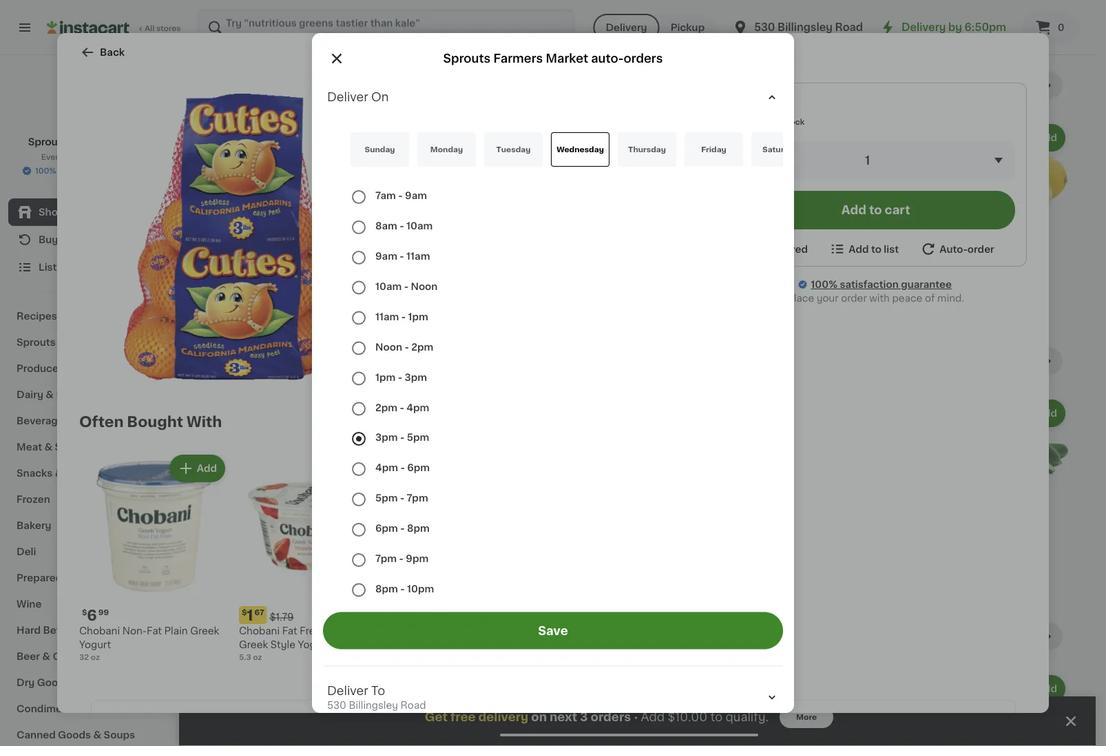 Task type: vqa. For each thing, say whether or not it's contained in the screenshot.
Deli
yes



Task type: describe. For each thing, give the bounding box(es) containing it.
stock down organic banana $0.79 / lb about 0.41 lb each at the top left
[[253, 299, 275, 306]]

to up the monday
[[448, 131, 458, 141]]

organic up the 50
[[333, 503, 364, 510]]

per
[[476, 610, 489, 617]]

guarantee inside 'button'
[[106, 167, 146, 175]]

on inside 'by adding this auto-order to cart, you agree to recurring charges for this item to any valid payment method on file until you cancel. price shown is per unit.'
[[682, 599, 692, 606]]

in down organic celery 1 ct
[[244, 563, 251, 571]]

sunday tab
[[351, 132, 409, 167]]

candy
[[65, 469, 98, 478]]

road inside the deliver to 530 billingsley road
[[401, 701, 426, 710]]

0 vertical spatial 6pm
[[407, 463, 430, 473]]

100% inside 'button'
[[35, 167, 56, 175]]

cider
[[53, 652, 80, 662]]

organic raspberries 6 oz container
[[831, 261, 930, 282]]

0 horizontal spatial 11am
[[376, 312, 399, 322]]

organic non-gmo inside product group
[[832, 227, 909, 235]]

on inside treatment tracker modal dialog
[[532, 712, 547, 723]]

dry goods & pasta link
[[8, 670, 167, 696]]

auto- for by adding this auto-order to cart, you agree to recurring charges for this item to any valid payment method on file until you cancel. price shown is per unit.
[[682, 588, 703, 595]]

auto- for sprouts farmers market auto-orders
[[592, 53, 624, 64]]

sauces
[[91, 704, 127, 714]]

in down 0.41
[[244, 299, 251, 306]]

$0.25 each (estimated) element
[[332, 241, 445, 258]]

1 vertical spatial 9am
[[376, 251, 398, 261]]

1 vertical spatial 6pm
[[376, 524, 398, 533]]

1 horizontal spatial 4
[[407, 608, 417, 623]]

pickup
[[671, 23, 705, 32]]

lb right 0.41
[[249, 285, 256, 293]]

about inside organic banana $0.79 / lb about 0.41 lb each
[[207, 285, 230, 293]]

$0.32 each (estimated) element
[[207, 241, 320, 258]]

schedule
[[401, 131, 446, 141]]

gmo for organic cucumber
[[389, 503, 410, 510]]

in inside banana $0.59 / lb about 0.43 lb each many in stock
[[369, 299, 376, 306]]

stock up saturday tab
[[783, 118, 805, 126]]

add inside treatment tracker modal dialog
[[641, 712, 665, 723]]

terms
[[509, 610, 534, 617]]

to
[[372, 685, 385, 697]]

organic inside organic banana $0.79 / lb about 0.41 lb each
[[207, 261, 245, 270]]

product group containing 1
[[239, 452, 388, 663]]

0 vertical spatial 2pm
[[412, 342, 434, 352]]

& for dairy
[[46, 390, 54, 400]]

everyday store prices link
[[41, 152, 135, 163]]

banana inside organic banana $0.79 / lb about 0.41 lb each
[[248, 261, 284, 270]]

yogurt for non-
[[79, 640, 111, 650]]

meat
[[17, 442, 42, 452]]

1pm - 3pm
[[376, 372, 427, 382]]

sprouts farmers market
[[28, 137, 148, 147]]

3 99 from the left
[[578, 609, 589, 617]]

(40+)
[[950, 81, 977, 90]]

chobani for non-
[[79, 627, 120, 636]]

$ up hard beverages link
[[82, 609, 87, 617]]

all stores link
[[47, 8, 182, 47]]

canned goods & soups link
[[8, 722, 167, 746]]

1 horizontal spatial total
[[483, 588, 501, 595]]

style
[[271, 640, 296, 650]]

0 horizontal spatial total
[[444, 345, 471, 357]]

0 vertical spatial beverages
[[17, 416, 69, 426]]

to inside treatment tracker modal dialog
[[711, 712, 723, 723]]

your inside auto-order more items dialog
[[417, 588, 436, 595]]

order inside button
[[968, 244, 995, 254]]

blueberries
[[747, 261, 802, 270]]

monday tab
[[418, 132, 476, 167]]

sprouts for sprouts farmers market auto-order details
[[374, 396, 423, 408]]

5pm inside auto-order more items dialog
[[505, 519, 522, 526]]

yogurt for organic
[[425, 640, 457, 650]]

11am - 1pm
[[376, 312, 429, 322]]

0 vertical spatial your
[[817, 294, 839, 303]]

to left any
[[569, 599, 577, 606]]

gmo inside product group
[[888, 227, 909, 235]]

delivery by 6:50pm
[[902, 22, 1007, 32]]

frozen
[[17, 495, 50, 505]]

qualify.
[[726, 712, 769, 723]]

order up any
[[561, 588, 582, 595]]

gmo for organic banana
[[265, 227, 285, 235]]

organic blueberries
[[706, 261, 802, 270]]

$ inside $ 0 75
[[958, 243, 963, 251]]

0 horizontal spatial 8pm
[[376, 584, 398, 594]]

1 vertical spatial 7pm
[[376, 554, 397, 564]]

seafood
[[55, 442, 96, 452]]

produce link
[[8, 356, 167, 382]]

lb up 0.41
[[235, 274, 243, 282]]

6 for chobani no fat vanilla greek yogurt
[[567, 608, 577, 623]]

0 inside $0.32 each (estimated) element
[[215, 242, 225, 257]]

sprouts for sprouts farmers market
[[28, 137, 67, 147]]

recurring delivery starts
[[374, 275, 471, 283]]

7pm - 9pm
[[376, 554, 429, 564]]

add inside add to cart button
[[842, 204, 867, 216]]

organic inside organic raspberries 6 oz container
[[831, 261, 869, 270]]

details
[[596, 396, 638, 408]]

prices
[[102, 153, 126, 161]]

cart,
[[384, 599, 401, 606]]

(est.) for organic banana
[[272, 241, 301, 252]]

bakery
[[17, 521, 51, 531]]

friday
[[702, 146, 727, 153]]

6 for chobani non-fat plain greek yogurt
[[87, 608, 97, 623]]

payment
[[615, 599, 649, 606]]

(est.) for banana
[[397, 241, 426, 252]]

meets
[[503, 588, 528, 595]]

by
[[626, 588, 636, 595]]

to left list
[[872, 244, 882, 254]]

3pm for 1pm - 3pm
[[405, 372, 427, 382]]

billingsley inside the deliver to 530 billingsley road
[[349, 701, 398, 710]]

add inside "add to list" button
[[849, 244, 869, 254]]

0 horizontal spatial 3pm
[[376, 433, 398, 443]]

- for 3pm
[[398, 372, 403, 382]]

- for 10am
[[400, 221, 404, 231]]

market for sprouts farmers market
[[113, 137, 148, 147]]

save
[[538, 625, 568, 637]]

in down $5.99
[[774, 118, 782, 126]]

8am
[[376, 221, 398, 231]]

$ inside the $ 3 88
[[833, 243, 838, 251]]

satisfaction inside 100% satisfaction guarantee link
[[840, 280, 899, 289]]

saved button
[[758, 241, 808, 258]]

regularly.
[[543, 131, 588, 141]]

1 vertical spatial 100% satisfaction guarantee
[[811, 280, 953, 289]]

to left "cart" at the top right of the page
[[870, 204, 883, 216]]

each inside organic banana $0.79 / lb about 0.41 lb each
[[258, 285, 277, 293]]

1 vertical spatial guarantee
[[902, 280, 953, 289]]

organic non-gmo for organic banana
[[208, 227, 285, 235]]

1 horizontal spatial 100%
[[811, 280, 838, 289]]

recurring
[[453, 599, 487, 606]]

1 horizontal spatial 9am
[[405, 191, 427, 201]]

beer & cider
[[17, 652, 80, 662]]

brands
[[58, 338, 93, 347]]

product group containing 3
[[831, 121, 944, 283]]

1 horizontal spatial 8pm
[[407, 524, 430, 533]]

organic banana image
[[421, 185, 454, 218]]

lists
[[39, 263, 62, 272]]

- for 10pm
[[401, 584, 405, 594]]

/ inside banana $0.59 / lb about 0.43 lb each many in stock
[[356, 274, 359, 282]]

back button
[[79, 44, 125, 61]]

farmers for sprouts farmers market auto-orders
[[494, 53, 543, 64]]

greek for plain
[[190, 627, 219, 636]]

address
[[441, 464, 482, 473]]

many down organic celery 1 ct
[[221, 563, 242, 571]]

0 horizontal spatial 5pm
[[376, 493, 398, 503]]

friday tab
[[685, 132, 744, 167]]

0 horizontal spatial noon
[[376, 342, 403, 352]]

order up 1pm - 3pm on the left
[[408, 345, 441, 357]]

1 horizontal spatial noon
[[411, 282, 438, 291]]

delivery for delivery tip 5%
[[398, 547, 439, 556]]

stonyfield organic whole milk plain yogurt 32 oz
[[399, 627, 545, 661]]

& left pasta
[[72, 678, 81, 688]]

lb right 0.43 at the left of the page
[[376, 285, 383, 293]]

organic banana $0.79 / lb about 0.41 lb each
[[207, 261, 284, 293]]

- right between
[[499, 519, 503, 526]]

deli link
[[8, 539, 167, 565]]

thursday
[[629, 146, 666, 153]]

oz for no
[[571, 654, 580, 661]]

- for 4pm
[[400, 403, 404, 412]]

$ 4 99
[[402, 608, 429, 623]]

add to cart button
[[737, 191, 1016, 230]]

treatment tracker modal dialog
[[179, 697, 1097, 746]]

2 horizontal spatial this
[[666, 588, 680, 595]]

- for 9pm
[[399, 554, 404, 564]]

banana inside banana $0.59 / lb about 0.43 lb each many in stock
[[332, 261, 368, 270]]

set a schedule to receive this item regularly.
[[374, 131, 588, 141]]

& for snacks
[[55, 469, 63, 478]]

$ 1 67 $1.79 chobani fat free strawberry greek style yogurt 5.3 oz
[[239, 608, 377, 661]]

every
[[374, 251, 402, 261]]

oz for non-
[[91, 654, 100, 661]]

dairy & eggs link
[[8, 382, 167, 408]]

- for 11am
[[400, 251, 404, 261]]

dry goods & pasta
[[17, 678, 111, 688]]

•
[[634, 712, 639, 723]]

mandarins
[[467, 143, 517, 152]]

0 horizontal spatial 4pm
[[376, 463, 398, 473]]

yogurt for no
[[559, 640, 591, 650]]

$10.00
[[668, 712, 708, 723]]

foods
[[65, 573, 95, 583]]

sprouts for sprouts farmers market auto-orders
[[443, 53, 491, 64]]

2pm - 4pm
[[376, 403, 430, 412]]

container
[[848, 274, 886, 282]]

delivery address
[[398, 464, 482, 473]]

order left details
[[560, 396, 593, 408]]

between
[[445, 519, 478, 526]]

each (est.) button
[[706, 397, 819, 587]]

order inside 'by adding this auto-order to cart, you agree to recurring charges for this item to any valid payment method on file until you cancel. price shown is per unit.'
[[703, 588, 723, 595]]

3 inside $3.88 original price: $4.49 element
[[838, 242, 848, 257]]

sunday
[[365, 146, 395, 153]]

fat for non-
[[147, 627, 162, 636]]

chobani for no
[[559, 627, 600, 636]]

banana $0.59 / lb about 0.43 lb each many in stock
[[332, 261, 403, 306]]

peace
[[893, 294, 923, 303]]

organic inside organic celery 1 ct
[[207, 536, 245, 546]]

organic up $ 4 99 at the left bottom of page
[[400, 593, 432, 601]]

vegetables
[[253, 354, 339, 368]]

best
[[207, 630, 242, 644]]

all stores
[[145, 24, 181, 32]]

organic up $ 0 32
[[208, 227, 239, 235]]

each (est.) for organic banana
[[242, 241, 301, 252]]

ingredients ingredients: mandarins read more
[[406, 129, 517, 166]]

organic down the 50
[[332, 536, 370, 546]]

0 horizontal spatial this
[[499, 131, 517, 141]]

$ right .
[[562, 609, 567, 617]]

$ inside $ 4 99
[[402, 609, 407, 617]]

organic up organic celery 1 ct
[[208, 503, 239, 510]]

delivery for delivery address
[[398, 464, 439, 473]]

buy it again
[[39, 235, 97, 245]]

about inside banana $0.59 / lb about 0.43 lb each many in stock
[[332, 285, 355, 293]]

organic non-gmo for organic cucumber
[[333, 503, 410, 510]]

non- inside chobani non-fat plain greek yogurt 32 oz
[[122, 627, 147, 636]]

ingredients
[[406, 129, 463, 139]]

wednesday for wednesday
[[557, 146, 604, 153]]

thursday tab
[[618, 132, 677, 167]]

billingsley inside 530 billingsley road popup button
[[778, 22, 833, 32]]

0 vertical spatial 10am
[[407, 221, 433, 231]]

snacks & candy link
[[8, 460, 167, 487]]

6 inside organic raspberries 6 oz container
[[831, 274, 836, 282]]

many inside banana $0.59 / lb about 0.43 lb each many in stock
[[345, 299, 367, 306]]

$ 6 99 for chobani no fat vanilla greek yogurt
[[562, 608, 589, 623]]

item carousel region containing best sellers
[[207, 623, 1069, 746]]

to up shown on the left bottom of the page
[[443, 599, 451, 606]]

many down 0.41
[[221, 299, 242, 306]]

0 horizontal spatial item
[[519, 131, 541, 141]]

shop link
[[8, 198, 167, 226]]

sprouts farmers market logo image for 4
[[374, 151, 392, 169]]

oz inside the $ 1 67 $1.79 chobani fat free strawberry greek style yogurt 5.3 oz
[[253, 654, 262, 661]]

6pm - 8pm
[[376, 524, 430, 533]]

delivery inside treatment tracker modal dialog
[[479, 712, 529, 723]]

item inside 'by adding this auto-order to cart, you agree to recurring charges for this item to any valid payment method on file until you cancel. price shown is per unit.'
[[551, 599, 568, 606]]

delivery button
[[594, 14, 660, 41]]

each (est.) for banana
[[367, 241, 426, 252]]

buy it again link
[[8, 226, 167, 254]]

1 vertical spatial 10am
[[376, 282, 402, 291]]

gmo for organic celery
[[265, 503, 285, 510]]

item carousel region containing fresh vegetables
[[207, 347, 1069, 612]]

sprouts for sprouts brands
[[17, 338, 56, 347]]

hard
[[17, 626, 41, 635]]

1 vertical spatial many in stock
[[221, 299, 275, 306]]

goods for dry
[[37, 678, 70, 688]]

7am - 9am
[[376, 191, 427, 201]]

condiments & sauces link
[[8, 696, 167, 722]]

file
[[694, 599, 706, 606]]

non- up add to list
[[869, 227, 888, 235]]

lb up 0.43 at the left of the page
[[361, 274, 368, 282]]

sprouts farmers market auto-orders dialog
[[312, 33, 811, 730]]

530 inside popup button
[[755, 22, 776, 32]]

method inside 'by adding this auto-order to cart, you agree to recurring charges for this item to any valid payment method on file until you cancel. price shown is per unit.'
[[651, 599, 681, 606]]

0 vertical spatial method
[[445, 431, 484, 440]]

organic inside stonyfield organic whole milk plain yogurt 32 oz
[[451, 627, 490, 636]]

meat & seafood
[[17, 442, 96, 452]]

non- for organic celery
[[245, 503, 265, 510]]

1 horizontal spatial 7pm
[[407, 493, 428, 503]]

1 vertical spatial beverages
[[43, 626, 96, 635]]

oz inside organic raspberries 6 oz container
[[838, 274, 847, 282]]

32 inside $ 0 32
[[226, 243, 236, 251]]

each (est.) inside button
[[737, 517, 797, 528]]

$ inside the $ 1 67 $1.79 chobani fat free strawberry greek style yogurt 5.3 oz
[[242, 609, 247, 617]]



Task type: locate. For each thing, give the bounding box(es) containing it.
fresh left fruit at the top left of page
[[207, 78, 249, 93]]

method
[[445, 431, 484, 440], [651, 599, 681, 606]]

organic up ct at the bottom of page
[[207, 536, 245, 546]]

service type group
[[594, 14, 716, 41]]

1 / from the left
[[230, 274, 233, 282]]

4 yogurt from the left
[[559, 640, 591, 650]]

organic inside button
[[706, 261, 744, 270]]

&
[[46, 390, 54, 400], [44, 442, 52, 452], [55, 469, 63, 478], [42, 652, 50, 662], [72, 678, 81, 688], [80, 704, 88, 714], [93, 731, 101, 740]]

in down 0.43 at the left of the page
[[369, 299, 376, 306]]

- for 7pm
[[400, 493, 405, 503]]

1 horizontal spatial market
[[479, 396, 523, 408]]

wednesday tab
[[551, 132, 610, 167]]

view all (40+)
[[910, 81, 977, 90]]

each inside banana $0.59 / lb about 0.43 lb each many in stock
[[385, 285, 403, 293]]

9am right 7am
[[405, 191, 427, 201]]

2 horizontal spatial 6
[[831, 274, 836, 282]]

deliver
[[327, 91, 369, 103], [327, 685, 369, 697]]

1 banana from the left
[[248, 261, 284, 270]]

$0.99 element
[[955, 516, 1069, 534]]

100% satisfaction guarantee
[[35, 167, 146, 175], [811, 280, 953, 289]]

sprouts inside auto-order more items dialog
[[374, 396, 423, 408]]

gmo up 6pm - 8pm
[[389, 503, 410, 510]]

1 fat from the left
[[147, 627, 162, 636]]

1 inside organic celery 1 ct
[[207, 550, 210, 557]]

is
[[468, 610, 474, 617]]

order
[[968, 244, 995, 254], [842, 294, 868, 303], [408, 345, 441, 357], [560, 396, 593, 408], [459, 588, 481, 595], [561, 588, 582, 595], [703, 588, 723, 595]]

2 fresh from the top
[[207, 354, 249, 368]]

$ 6 99
[[82, 608, 109, 623], [562, 608, 589, 623]]

0 horizontal spatial 100% satisfaction guarantee
[[35, 167, 146, 175]]

organic non-gmo up celery
[[208, 503, 285, 510]]

1 horizontal spatial 530
[[755, 22, 776, 32]]

snacks & candy
[[17, 469, 98, 478]]

any
[[579, 599, 593, 606]]

32 for non-
[[79, 654, 89, 661]]

frozen link
[[8, 487, 167, 513]]

0 vertical spatial many in stock
[[751, 118, 805, 126]]

- for 8pm
[[401, 524, 405, 533]]

everyday
[[41, 153, 78, 161]]

plain inside chobani non-fat plain greek yogurt 32 oz
[[164, 627, 188, 636]]

oz right 5.3
[[253, 654, 262, 661]]

chobani inside chobani non-fat plain greek yogurt 32 oz
[[79, 627, 120, 636]]

many down $5.99
[[751, 118, 773, 126]]

2 horizontal spatial chobani
[[559, 627, 600, 636]]

2 99 from the left
[[419, 609, 429, 617]]

recipes
[[17, 312, 57, 321]]

wednesday between 3pm - 5pm
[[398, 519, 522, 526]]

6 down the prepared foods link
[[87, 608, 97, 623]]

1 horizontal spatial plain
[[399, 640, 422, 650]]

chobani inside chobani no fat vanilla greek yogurt 32 oz
[[559, 627, 600, 636]]

1 vertical spatial 5pm
[[376, 493, 398, 503]]

in
[[774, 118, 782, 126], [244, 299, 251, 306], [369, 299, 376, 306], [244, 563, 251, 571]]

0 horizontal spatial satisfaction
[[58, 167, 104, 175]]

many down 0.43 at the left of the page
[[345, 299, 367, 306]]

-
[[399, 191, 403, 201], [400, 221, 404, 231], [400, 251, 404, 261], [404, 282, 409, 291], [402, 312, 406, 322], [405, 342, 409, 352], [398, 372, 403, 382], [400, 403, 404, 412], [400, 433, 405, 443], [401, 463, 405, 473], [400, 493, 405, 503], [499, 519, 503, 526], [401, 524, 405, 533], [399, 554, 404, 564], [401, 584, 405, 594]]

non- up celery
[[245, 503, 265, 510]]

canned goods & soups
[[17, 731, 135, 740]]

fat inside the $ 1 67 $1.79 chobani fat free strawberry greek style yogurt 5.3 oz
[[282, 627, 298, 636]]

delivery inside delivery by 6:50pm link
[[902, 22, 947, 32]]

delivery down weeks
[[415, 275, 446, 283]]

view
[[910, 81, 934, 90]]

1 horizontal spatial /
[[356, 274, 359, 282]]

3 right next
[[581, 712, 588, 723]]

1 vertical spatial 3
[[581, 712, 588, 723]]

4pm up 5pm - 7pm at the bottom left of the page
[[376, 463, 398, 473]]

0 horizontal spatial 4
[[398, 155, 404, 165]]

cancel.
[[391, 610, 418, 617]]

market inside auto-order more items dialog
[[479, 396, 523, 408]]

many in stock down 0.41
[[221, 299, 275, 306]]

road inside popup button
[[836, 22, 864, 32]]

auto- inside dialog
[[374, 345, 408, 357]]

2 vertical spatial many in stock
[[221, 563, 275, 571]]

32
[[226, 243, 236, 251], [79, 654, 89, 661], [399, 654, 409, 661], [559, 654, 569, 661]]

100% up place
[[811, 280, 838, 289]]

1 horizontal spatial 6pm
[[407, 463, 430, 473]]

3pm right between
[[480, 519, 498, 526]]

99 inside product group
[[98, 609, 109, 617]]

2 horizontal spatial each (est.)
[[737, 517, 797, 528]]

1 horizontal spatial 99
[[419, 609, 429, 617]]

wednesday inside auto-order more items dialog
[[398, 519, 443, 526]]

0 vertical spatial 1pm
[[408, 312, 429, 322]]

delivery left by
[[902, 22, 947, 32]]

greek inside chobani no fat vanilla greek yogurt 32 oz
[[670, 627, 699, 636]]

oz for organic
[[411, 654, 420, 661]]

prepared
[[17, 573, 62, 583]]

1 horizontal spatial (est.)
[[397, 241, 426, 252]]

99 for chobani
[[98, 609, 109, 617]]

& left the soups
[[93, 731, 101, 740]]

1 horizontal spatial each (est.)
[[367, 241, 426, 252]]

1 vertical spatial road
[[401, 701, 426, 710]]

adding
[[638, 588, 664, 595]]

3 item carousel region from the top
[[207, 623, 1069, 746]]

$ inside $ 0 32
[[210, 243, 215, 251]]

about down $0.79
[[207, 285, 230, 293]]

auto-order more items dialog
[[363, 65, 744, 681]]

- for 1pm
[[402, 312, 406, 322]]

1 chobani from the left
[[79, 627, 120, 636]]

32 inside chobani non-fat plain greek yogurt 32 oz
[[79, 654, 89, 661]]

9am left 2 at the top
[[376, 251, 398, 261]]

0 horizontal spatial 3
[[581, 712, 588, 723]]

0 horizontal spatial method
[[445, 431, 484, 440]]

fat inside chobani no fat vanilla greek yogurt 32 oz
[[619, 627, 634, 636]]

each (est.) inside $0.32 each (estimated) element
[[242, 241, 301, 252]]

sprouts brands link
[[8, 329, 167, 356]]

100% satisfaction guarantee inside 'button'
[[35, 167, 146, 175]]

main content
[[179, 55, 1097, 746]]

total right noon - 2pm
[[444, 345, 471, 357]]

0 horizontal spatial your
[[417, 588, 436, 595]]

2 deliver from the top
[[327, 685, 369, 697]]

fat inside chobani non-fat plain greek yogurt 32 oz
[[147, 627, 162, 636]]

delivery right free
[[479, 712, 529, 723]]

to right $10.00
[[711, 712, 723, 723]]

- for noon
[[404, 282, 409, 291]]

beverages down dairy & eggs
[[17, 416, 69, 426]]

condiments & sauces
[[17, 704, 127, 714]]

0 vertical spatial wednesday
[[557, 146, 604, 153]]

5pm up 6pm - 8pm
[[376, 493, 398, 503]]

yogurt inside chobani non-fat plain greek yogurt 32 oz
[[79, 640, 111, 650]]

milk
[[525, 627, 545, 636]]

sellers
[[245, 630, 298, 644]]

product group containing each (est.)
[[706, 397, 819, 587]]

2 horizontal spatial market
[[546, 53, 589, 64]]

0 vertical spatial 8pm
[[407, 524, 430, 533]]

non- up $0.32 each (estimated) element
[[245, 227, 265, 235]]

0 horizontal spatial chobani
[[79, 627, 120, 636]]

99 down any
[[578, 609, 589, 617]]

1 horizontal spatial farmers
[[426, 396, 477, 408]]

delivery inside delivery button
[[606, 23, 648, 32]]

0 vertical spatial satisfaction
[[58, 167, 104, 175]]

add to list
[[849, 244, 899, 254]]

1 horizontal spatial about
[[332, 285, 355, 293]]

0
[[1058, 23, 1065, 32], [215, 242, 225, 257], [339, 242, 350, 257], [963, 242, 973, 257]]

view all (40+) button
[[904, 72, 992, 99]]

1 vertical spatial 4pm
[[376, 463, 398, 473]]

buy
[[39, 235, 58, 245]]

1 vertical spatial 1pm
[[376, 372, 396, 382]]

auto- for make sure your auto-order total meets the $10 order minimum.
[[437, 588, 459, 595]]

1 horizontal spatial satisfaction
[[840, 280, 899, 289]]

organic non-gmo up $0.32 each (estimated) element
[[208, 227, 285, 235]]

1 horizontal spatial banana
[[332, 261, 368, 270]]

4 left read
[[398, 155, 404, 165]]

1pm
[[408, 312, 429, 322], [376, 372, 396, 382]]

sprouts farmers market logo image
[[58, 72, 118, 132], [374, 151, 392, 169]]

0 horizontal spatial greek
[[190, 627, 219, 636]]

oz inside stonyfield organic whole milk plain yogurt 32 oz
[[411, 654, 420, 661]]

1 horizontal spatial auto-
[[940, 244, 968, 254]]

ct
[[212, 550, 220, 557]]

1 vertical spatial sprouts farmers market logo image
[[374, 151, 392, 169]]

0 inside button
[[1058, 23, 1065, 32]]

chobani up beer & cider link
[[79, 627, 120, 636]]

$3.88 original price: $4.49 element
[[831, 241, 944, 258]]

sprouts farmers market logo image inside auto-order more items dialog
[[374, 151, 392, 169]]

1 vertical spatial 2pm
[[376, 403, 398, 412]]

organic celery 1 ct
[[207, 536, 280, 557]]

payment method
[[398, 431, 484, 440]]

chobani non-fat plain greek yogurt 32 oz
[[79, 627, 219, 661]]

chobani no fat vanilla greek yogurt 32 oz
[[559, 627, 699, 661]]

chobani inside the $ 1 67 $1.79 chobani fat free strawberry greek style yogurt 5.3 oz
[[239, 627, 280, 636]]

1 horizontal spatial 10am
[[407, 221, 433, 231]]

1 horizontal spatial this
[[535, 599, 549, 606]]

2pm down 11am - 1pm
[[412, 342, 434, 352]]

4pm - 6pm
[[376, 463, 430, 473]]

non- for organic cucumber
[[370, 503, 389, 510]]

minimum.
[[584, 588, 624, 595]]

item carousel region containing fresh fruit
[[207, 72, 1069, 336]]

32 for no
[[559, 654, 569, 661]]

organic up the 88
[[832, 227, 863, 235]]

fat for no
[[619, 627, 634, 636]]

& for beer
[[42, 652, 50, 662]]

11am up recurring delivery starts
[[407, 251, 430, 261]]

farmers for sprouts farmers market auto-order details
[[426, 396, 477, 408]]

0 horizontal spatial delivery
[[415, 275, 446, 283]]

5pm up 4pm - 6pm
[[407, 433, 430, 443]]

- up 2pm - 4pm
[[398, 372, 403, 382]]

- up 6pm - 8pm
[[400, 493, 405, 503]]

item up tuesday
[[519, 131, 541, 141]]

agree
[[420, 599, 441, 606]]

deliver inside dropdown button
[[327, 91, 369, 103]]

$10
[[545, 588, 559, 595]]

1 horizontal spatial 2pm
[[412, 342, 434, 352]]

1 vertical spatial farmers
[[70, 137, 110, 147]]

99 inside $ 4 99
[[419, 609, 429, 617]]

sure
[[398, 588, 416, 595]]

1 about from the left
[[207, 285, 230, 293]]

$ down sure
[[402, 609, 407, 617]]

monday
[[431, 146, 463, 153]]

32 down save "button"
[[559, 654, 569, 661]]

this right adding
[[666, 588, 680, 595]]

non- for organic banana
[[245, 227, 265, 235]]

1 vertical spatial fresh
[[207, 354, 249, 368]]

about
[[207, 285, 230, 293], [332, 285, 355, 293]]

beverages link
[[8, 408, 167, 434]]

1 $ 6 99 from the left
[[82, 608, 109, 623]]

delivery inside auto-order more items dialog
[[415, 275, 446, 283]]

(est.) inside $0.25 each (estimated) element
[[397, 241, 426, 252]]

1 horizontal spatial 1
[[247, 608, 253, 623]]

5pm - 7pm
[[376, 493, 428, 503]]

greek inside chobani non-fat plain greek yogurt 32 oz
[[190, 627, 219, 636]]

0 horizontal spatial 1
[[207, 550, 210, 557]]

3 inside treatment tracker modal dialog
[[581, 712, 588, 723]]

1 vertical spatial you
[[374, 610, 389, 617]]

3 fat from the left
[[619, 627, 634, 636]]

sprouts farmers market logo image up sprouts farmers market on the left of page
[[58, 72, 118, 132]]

delivery for delivery
[[606, 23, 648, 32]]

2 yogurt from the left
[[298, 640, 330, 650]]

goods inside dry goods & pasta link
[[37, 678, 70, 688]]

None search field
[[197, 8, 576, 47]]

1 horizontal spatial 3
[[838, 242, 848, 257]]

yogurt inside the $ 1 67 $1.79 chobani fat free strawberry greek style yogurt 5.3 oz
[[298, 640, 330, 650]]

next
[[550, 712, 578, 723]]

unit.
[[491, 610, 508, 617]]

satisfaction inside "100% satisfaction guarantee" 'button'
[[58, 167, 104, 175]]

0 horizontal spatial 9am
[[376, 251, 398, 261]]

1 vertical spatial your
[[417, 588, 436, 595]]

each inside button
[[737, 517, 764, 528]]

0 vertical spatial 3pm
[[405, 372, 427, 382]]

cucumber
[[373, 536, 424, 546]]

0 horizontal spatial sprouts farmers market logo image
[[58, 72, 118, 132]]

1 vertical spatial 1
[[247, 608, 253, 623]]

$ 0 32
[[210, 242, 236, 257]]

0 vertical spatial 5pm
[[407, 433, 430, 443]]

guarantee down prices
[[106, 167, 146, 175]]

530 inside the deliver to 530 billingsley road
[[327, 701, 347, 710]]

3 chobani from the left
[[559, 627, 600, 636]]

order up 'recurring'
[[459, 588, 481, 595]]

stonyfield
[[399, 627, 449, 636]]

$0.79
[[207, 274, 228, 282]]

0 vertical spatial item carousel region
[[207, 72, 1069, 336]]

1 horizontal spatial delivery
[[479, 712, 529, 723]]

0 vertical spatial item
[[519, 131, 541, 141]]

market inside the sprouts farmers market link
[[113, 137, 148, 147]]

sprouts brands
[[17, 338, 93, 347]]

until
[[708, 599, 724, 606]]

wednesday for wednesday between 3pm - 5pm
[[398, 519, 443, 526]]

99
[[98, 609, 109, 617], [419, 609, 429, 617], [578, 609, 589, 617]]

0 vertical spatial 100% satisfaction guarantee
[[35, 167, 146, 175]]

item carousel region
[[207, 72, 1069, 336], [207, 347, 1069, 612], [207, 623, 1069, 746]]

tab list inside sprouts farmers market auto-orders dialog
[[323, 132, 811, 167]]

3pm for wednesday between 3pm - 5pm
[[480, 519, 498, 526]]

$4.49
[[865, 247, 894, 256]]

2 horizontal spatial 5pm
[[505, 519, 522, 526]]

/ up 0.43 at the left of the page
[[356, 274, 359, 282]]

deliver for deliver on
[[327, 91, 369, 103]]

delivery for delivery by 6:50pm
[[902, 22, 947, 32]]

sprouts farmers market logo image for sprouts
[[58, 72, 118, 132]]

2 horizontal spatial 99
[[578, 609, 589, 617]]

& for condiments
[[80, 704, 88, 714]]

non- up 6pm - 8pm
[[370, 503, 389, 510]]

yogurt down save
[[559, 640, 591, 650]]

farmers for sprouts farmers market
[[70, 137, 110, 147]]

& for meat
[[44, 442, 52, 452]]

1 deliver from the top
[[327, 91, 369, 103]]

gmo up celery
[[265, 503, 285, 510]]

32 for organic
[[399, 654, 409, 661]]

4 inside auto-order more items dialog
[[398, 155, 404, 165]]

fresh for fresh vegetables
[[207, 354, 249, 368]]

auto- for sprouts farmers market auto-order details
[[526, 396, 560, 408]]

oz inside chobani non-fat plain greek yogurt 32 oz
[[91, 654, 100, 661]]

0 horizontal spatial guarantee
[[106, 167, 146, 175]]

- right 7am
[[399, 191, 403, 201]]

chobani down .
[[559, 627, 600, 636]]

10am - noon
[[376, 282, 438, 291]]

product group
[[207, 121, 320, 311], [332, 121, 445, 311], [456, 121, 570, 300], [581, 121, 695, 300], [706, 121, 819, 283], [831, 121, 944, 283], [955, 121, 1069, 289], [207, 397, 320, 576], [332, 397, 445, 559], [706, 397, 819, 587], [955, 397, 1069, 564], [79, 452, 228, 663], [239, 452, 388, 663], [207, 673, 320, 746], [332, 673, 445, 746], [706, 673, 819, 746], [831, 673, 944, 746], [955, 673, 1069, 746]]

orders inside treatment tracker modal dialog
[[591, 712, 631, 723]]

charges
[[489, 599, 520, 606]]

0 inside $0.25 each (estimated) element
[[339, 242, 350, 257]]

1 99 from the left
[[98, 609, 109, 617]]

0 vertical spatial on
[[682, 599, 692, 606]]

on left next
[[532, 712, 547, 723]]

organic down the $ 3 88
[[831, 261, 869, 270]]

0 vertical spatial 530
[[755, 22, 776, 32]]

oz down "stonyfield"
[[411, 654, 420, 661]]

fresh up with
[[207, 354, 249, 368]]

$1.67 original price: $1.79 element
[[239, 607, 388, 624]]

auto- for auto-order total
[[374, 345, 408, 357]]

0 button
[[1024, 11, 1080, 44]]

plain left best
[[164, 627, 188, 636]]

- left 2 at the top
[[400, 251, 404, 261]]

greek for vanilla
[[670, 627, 699, 636]]

1 item carousel region from the top
[[207, 72, 1069, 336]]

- for 2pm
[[405, 342, 409, 352]]

1pm down 10am - noon
[[408, 312, 429, 322]]

satisfaction
[[58, 167, 104, 175], [840, 280, 899, 289]]

0 vertical spatial 4pm
[[407, 403, 430, 412]]

yogurt inside chobani no fat vanilla greek yogurt 32 oz
[[559, 640, 591, 650]]

2 $ 6 99 from the left
[[562, 608, 589, 623]]

back
[[100, 48, 125, 57]]

1 fresh from the top
[[207, 78, 249, 93]]

2 vertical spatial market
[[479, 396, 523, 408]]

market for sprouts farmers market auto-order details
[[479, 396, 523, 408]]

& left sauces
[[80, 704, 88, 714]]

3pm - 5pm
[[376, 433, 430, 443]]

- for 5pm
[[400, 433, 405, 443]]

2 fat from the left
[[282, 627, 298, 636]]

on
[[682, 599, 692, 606], [532, 712, 547, 723]]

total up charges
[[483, 588, 501, 595]]

to down make on the left bottom
[[374, 599, 382, 606]]

auto- for auto-order
[[940, 244, 968, 254]]

(est.) inside button
[[767, 517, 797, 528]]

1 horizontal spatial $ 6 99
[[562, 608, 589, 623]]

orders inside sprouts farmers market auto-orders dialog
[[624, 53, 663, 64]]

more button
[[780, 706, 834, 729]]

1 inside the $ 1 67 $1.79 chobani fat free strawberry greek style yogurt 5.3 oz
[[247, 608, 253, 623]]

market for sprouts farmers market auto-orders
[[546, 53, 589, 64]]

2 chobani from the left
[[239, 627, 280, 636]]

100% satisfaction guarantee button
[[21, 163, 154, 176]]

0 horizontal spatial 1pm
[[376, 372, 396, 382]]

1 vertical spatial market
[[113, 137, 148, 147]]

11am
[[407, 251, 430, 261], [376, 312, 399, 322]]

0 vertical spatial 100%
[[35, 167, 56, 175]]

shop
[[39, 207, 64, 217]]

0 vertical spatial orders
[[624, 53, 663, 64]]

beer & cider link
[[8, 644, 167, 670]]

$ 6 99 inside product group
[[82, 608, 109, 623]]

mandarins bag image
[[383, 185, 416, 218]]

starts
[[448, 275, 471, 283]]

1 vertical spatial method
[[651, 599, 681, 606]]

0 horizontal spatial 100%
[[35, 167, 56, 175]]

2 vertical spatial this
[[535, 599, 549, 606]]

7pm
[[407, 493, 428, 503], [376, 554, 397, 564]]

satisfaction up place your order with peace of mind.
[[840, 280, 899, 289]]

3 left the 88
[[838, 242, 848, 257]]

organic non-gmo for organic celery
[[208, 503, 285, 510]]

deliver inside the deliver to 530 billingsley road
[[327, 685, 369, 697]]

0 horizontal spatial 7pm
[[376, 554, 397, 564]]

0 vertical spatial noon
[[411, 282, 438, 291]]

0 horizontal spatial each (est.)
[[242, 241, 301, 252]]

plain inside stonyfield organic whole milk plain yogurt 32 oz
[[399, 640, 422, 650]]

/ inside organic banana $0.79 / lb about 0.41 lb each
[[230, 274, 233, 282]]

tab list containing sunday
[[323, 132, 811, 167]]

stock down celery
[[253, 563, 275, 571]]

4pm up payment
[[407, 403, 430, 412]]

0.41
[[232, 285, 247, 293]]

delivery by 6:50pm link
[[880, 19, 1007, 36]]

0 horizontal spatial 10am
[[376, 282, 402, 291]]

many in stock down organic celery 1 ct
[[221, 563, 275, 571]]

instacart logo image
[[47, 19, 130, 36]]

& left eggs
[[46, 390, 54, 400]]

often
[[79, 415, 124, 429]]

yogurt inside stonyfield organic whole milk plain yogurt 32 oz
[[425, 640, 457, 650]]

stock
[[783, 118, 805, 126], [253, 299, 275, 306], [378, 299, 400, 306], [253, 563, 275, 571]]

farmers inside auto-order more items dialog
[[426, 396, 477, 408]]

payment
[[398, 431, 442, 440]]

1 horizontal spatial fat
[[282, 627, 298, 636]]

0 vertical spatial you
[[403, 599, 418, 606]]

auto- inside button
[[940, 244, 968, 254]]

99 for stonyfield
[[419, 609, 429, 617]]

of
[[926, 294, 936, 303]]

farmers up store
[[70, 137, 110, 147]]

0 horizontal spatial wednesday
[[398, 519, 443, 526]]

stock inside banana $0.59 / lb about 0.43 lb each many in stock
[[378, 299, 400, 306]]

1 horizontal spatial 4pm
[[407, 403, 430, 412]]

lists link
[[8, 254, 167, 281]]

1 horizontal spatial guarantee
[[902, 280, 953, 289]]

sprouts inside sprouts farmers market auto-orders dialog
[[443, 53, 491, 64]]

fresh for fresh fruit
[[207, 78, 249, 93]]

$ 6 99 for chobani non-fat plain greek yogurt
[[82, 608, 109, 623]]

canned
[[17, 731, 56, 740]]

5.3
[[239, 654, 251, 661]]

- down 3pm - 5pm
[[401, 463, 405, 473]]

3pm inside auto-order more items dialog
[[480, 519, 498, 526]]

your right place
[[817, 294, 839, 303]]

1 vertical spatial 3pm
[[376, 433, 398, 443]]

1 horizontal spatial chobani
[[239, 627, 280, 636]]

0 vertical spatial auto-
[[940, 244, 968, 254]]

organic up $0.79
[[207, 261, 245, 270]]

order down container
[[842, 294, 868, 303]]

oz inside chobani no fat vanilla greek yogurt 32 oz
[[571, 654, 580, 661]]

2 about from the left
[[332, 285, 355, 293]]

market inside sprouts farmers market auto-orders dialog
[[546, 53, 589, 64]]

product group containing 6
[[79, 452, 228, 663]]

1 horizontal spatial on
[[682, 599, 692, 606]]

tuesday tab
[[485, 132, 543, 167]]

sprouts
[[443, 53, 491, 64], [28, 137, 67, 147], [17, 338, 56, 347], [374, 396, 423, 408]]

greek inside the $ 1 67 $1.79 chobani fat free strawberry greek style yogurt 5.3 oz
[[239, 640, 268, 650]]

tab list
[[323, 132, 811, 167]]

1 vertical spatial deliver
[[327, 685, 369, 697]]

add
[[289, 133, 309, 143], [414, 133, 434, 143], [539, 133, 559, 143], [664, 133, 684, 143], [788, 133, 808, 143], [913, 133, 933, 143], [1038, 133, 1058, 143], [842, 204, 867, 216], [849, 244, 869, 254], [289, 409, 309, 418], [414, 409, 434, 418], [788, 409, 808, 418], [1038, 409, 1058, 418], [197, 464, 217, 473], [357, 464, 377, 473], [289, 684, 309, 694], [788, 684, 808, 694], [1038, 684, 1058, 694], [641, 712, 665, 723]]

goods for canned
[[58, 731, 91, 740]]

farmers
[[494, 53, 543, 64], [70, 137, 110, 147], [426, 396, 477, 408]]

2 item carousel region from the top
[[207, 347, 1069, 612]]

(est.) inside $0.32 each (estimated) element
[[272, 241, 301, 252]]

all
[[145, 24, 155, 32]]

- down 2pm - 4pm
[[400, 433, 405, 443]]

your
[[817, 294, 839, 303], [417, 588, 436, 595]]

store
[[80, 153, 100, 161]]

1 horizontal spatial 11am
[[407, 251, 430, 261]]

guarantee up "of"
[[902, 280, 953, 289]]

non- up beer & cider link
[[122, 627, 147, 636]]

auto- inside 'by adding this auto-order to cart, you agree to recurring charges for this item to any valid payment method on file until you cancel. price shown is per unit.'
[[682, 588, 703, 595]]

yogurt down free
[[298, 640, 330, 650]]

$6.99 element
[[706, 241, 819, 258]]

1 horizontal spatial 5pm
[[407, 433, 430, 443]]

saturday tab
[[752, 132, 811, 167]]

deliver for deliver to 530 billingsley road
[[327, 685, 369, 697]]

1 horizontal spatial method
[[651, 599, 681, 606]]

this down the
[[535, 599, 549, 606]]

$ left 75
[[958, 243, 963, 251]]

plain down "stonyfield"
[[399, 640, 422, 650]]

1 yogurt from the left
[[79, 640, 111, 650]]

2 / from the left
[[356, 274, 359, 282]]

tip
[[441, 547, 455, 556]]

3 yogurt from the left
[[425, 640, 457, 650]]

100% satisfaction guarantee link
[[811, 278, 953, 292]]

32 up organic banana $0.79 / lb about 0.41 lb each at the top left
[[226, 243, 236, 251]]

farmers inside dialog
[[494, 53, 543, 64]]

auto- up 1pm - 3pm on the left
[[374, 345, 408, 357]]

0 vertical spatial road
[[836, 22, 864, 32]]

8pm up cart,
[[376, 584, 398, 594]]

yogurt down "stonyfield"
[[425, 640, 457, 650]]

99 up hard beverages link
[[98, 609, 109, 617]]

- for 6pm
[[401, 463, 405, 473]]

& right 'meat'
[[44, 442, 52, 452]]

2 banana from the left
[[332, 261, 368, 270]]

main content containing fresh fruit
[[179, 55, 1097, 746]]

32 down "stonyfield"
[[399, 654, 409, 661]]

- for 9am
[[399, 191, 403, 201]]

/ up 0.41
[[230, 274, 233, 282]]

sprouts inside sprouts brands link
[[17, 338, 56, 347]]

noon down weeks
[[411, 282, 438, 291]]



